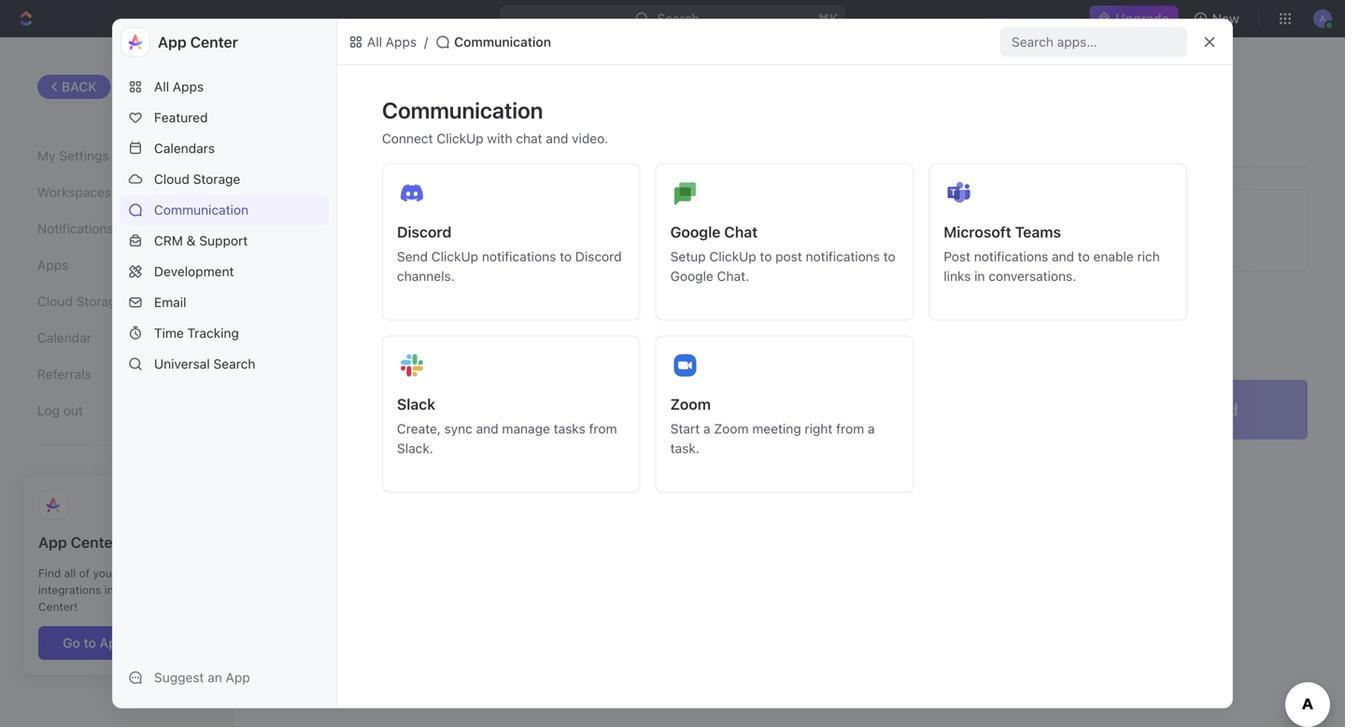 Task type: describe. For each thing, give the bounding box(es) containing it.
0 vertical spatial all apps link
[[345, 31, 421, 53]]

development
[[154, 264, 234, 279]]

calendars link
[[121, 134, 329, 164]]

time tracking
[[154, 326, 239, 341]]

delete
[[271, 400, 320, 420]]

upgrade link
[[1090, 6, 1179, 32]]

settings for my settings
[[59, 148, 109, 164]]

1 vertical spatial discord
[[576, 249, 622, 264]]

in inside 'microsoft teams post notifications and to enable rich links in conversations.'
[[975, 269, 985, 284]]

app inside 'find all of your apps and integrations in our new app center!'
[[162, 584, 183, 597]]

referrals
[[37, 367, 91, 382]]

workspace settings
[[271, 73, 447, 96]]

post
[[776, 249, 803, 264]]

video.
[[572, 131, 609, 146]]

an
[[208, 670, 222, 686]]

start
[[671, 421, 700, 437]]

and inside 'microsoft teams post notifications and to enable rich links in conversations.'
[[1052, 249, 1075, 264]]

tracking
[[187, 326, 239, 341]]

conversations.
[[989, 269, 1077, 284]]

time inside "personal workspace layout time to collaborate? turn this off to show all features designed for team productivity."
[[378, 316, 406, 330]]

colors,
[[512, 235, 551, 249]]

for
[[738, 316, 754, 330]]

all apps for the topmost all apps link
[[367, 34, 417, 50]]

1 vertical spatial app center
[[38, 534, 119, 552]]

2 vertical spatial communication
[[154, 202, 249, 218]]

post
[[944, 249, 971, 264]]

of
[[79, 567, 90, 581]]

l_lxf image
[[349, 35, 364, 50]]

designed
[[682, 316, 734, 330]]

log
[[37, 403, 60, 419]]

slack.
[[397, 441, 433, 456]]

2 horizontal spatial apps
[[386, 34, 417, 50]]

right
[[805, 421, 833, 437]]

1 vertical spatial cloud storage
[[37, 294, 124, 309]]

microsoft
[[944, 223, 1012, 241]]

email link
[[121, 288, 329, 318]]

Search apps… field
[[1012, 31, 1180, 53]]

universal search link
[[121, 350, 329, 379]]

time inside communication dialog
[[154, 326, 184, 341]]

suggest an app
[[154, 670, 250, 686]]

send
[[397, 249, 428, 264]]

delete workspace button
[[271, 390, 408, 431]]

microsoft teams post notifications and to enable rich links in conversations.
[[944, 223, 1160, 284]]

back
[[62, 79, 97, 94]]

back link
[[37, 75, 111, 99]]

calendar link
[[37, 323, 195, 354]]

center inside go to app center button
[[128, 636, 170, 652]]

cloud inside communication dialog
[[154, 171, 190, 187]]

chat
[[516, 131, 543, 146]]

crm & support link
[[121, 226, 329, 256]]

enable
[[1094, 249, 1134, 264]]

app up featured on the top left of the page
[[158, 33, 187, 51]]

manage
[[502, 421, 550, 437]]

saved button
[[1121, 380, 1308, 440]]

0 horizontal spatial apps
[[37, 258, 68, 273]]

workspace for personal workspace layout time to collaborate? turn this off to show all features designed for team productivity.
[[442, 295, 520, 313]]

log out link
[[37, 395, 195, 427]]

center inside communication dialog
[[190, 33, 238, 51]]

calendar
[[37, 331, 92, 346]]

label
[[392, 212, 427, 231]]

all inside "personal workspace layout time to collaborate? turn this off to show all features designed for team productivity."
[[617, 316, 629, 330]]

skin
[[346, 235, 370, 249]]

communication connect clickup with chat and video.
[[382, 97, 609, 146]]

layout
[[524, 295, 571, 313]]

with inside white label skin clickup with your brand colors, logo, and a custom url.
[[421, 235, 444, 249]]

create,
[[397, 421, 441, 437]]

with inside "communication connect clickup with chat and video."
[[487, 131, 513, 146]]

connect
[[382, 131, 433, 146]]

0 horizontal spatial discord
[[397, 223, 452, 241]]

out
[[63, 403, 83, 419]]

universal
[[154, 357, 210, 372]]

new
[[137, 584, 159, 597]]

featured
[[154, 110, 208, 125]]

clickup inside "communication connect clickup with chat and video."
[[437, 131, 484, 146]]

and inside "communication connect clickup with chat and video."
[[546, 131, 569, 146]]

universal search
[[154, 357, 256, 372]]

communication link
[[121, 195, 329, 225]]

meeting
[[753, 421, 802, 437]]

collaborate?
[[424, 316, 494, 330]]

my settings link
[[37, 140, 195, 172]]

log out
[[37, 403, 83, 419]]

workspaces link
[[37, 177, 195, 209]]

new button
[[1186, 4, 1251, 34]]

integrations
[[38, 584, 101, 597]]

app center inside communication dialog
[[158, 33, 238, 51]]

and inside white label skin clickup with your brand colors, logo, and a custom url.
[[585, 235, 606, 249]]

go to app center button
[[38, 627, 194, 660]]

your inside white label skin clickup with your brand colors, logo, and a custom url.
[[448, 235, 473, 249]]

team
[[757, 316, 785, 330]]

find all of your apps and integrations in our new app center!
[[38, 567, 183, 614]]

url.
[[665, 235, 692, 249]]

to inside 'microsoft teams post notifications and to enable rich links in conversations.'
[[1078, 249, 1090, 264]]

1 google from the top
[[671, 223, 721, 241]]

my settings
[[37, 148, 109, 164]]

crm & support
[[154, 233, 248, 249]]

app right the go
[[100, 636, 125, 652]]

0 vertical spatial cloud storage link
[[121, 164, 329, 194]]

0 horizontal spatial storage
[[76, 294, 124, 309]]

brand
[[476, 235, 509, 249]]

support
[[199, 233, 248, 249]]

white
[[346, 212, 388, 231]]

rich
[[1138, 249, 1160, 264]]

all inside 'find all of your apps and integrations in our new app center!'
[[64, 567, 76, 581]]



Task type: locate. For each thing, give the bounding box(es) containing it.
cloud storage link up communication link
[[121, 164, 329, 194]]

0 horizontal spatial time
[[154, 326, 184, 341]]

1 vertical spatial all apps
[[154, 79, 204, 94]]

channels.
[[397, 269, 455, 284]]

1 horizontal spatial with
[[487, 131, 513, 146]]

discord up "personal workspace layout time to collaborate? turn this off to show all features designed for team productivity."
[[576, 249, 622, 264]]

workspace inside "personal workspace layout time to collaborate? turn this off to show all features designed for team productivity."
[[442, 295, 520, 313]]

clickup down 'label'
[[373, 235, 417, 249]]

cloud storage link
[[121, 164, 329, 194], [37, 286, 195, 318]]

1 vertical spatial cloud
[[37, 294, 73, 309]]

go
[[63, 636, 80, 652]]

0 horizontal spatial your
[[93, 567, 116, 581]]

1 vertical spatial your
[[93, 567, 116, 581]]

app up find
[[38, 534, 67, 552]]

links
[[944, 269, 971, 284]]

1 horizontal spatial a
[[704, 421, 711, 437]]

and right sync
[[476, 421, 499, 437]]

0 horizontal spatial in
[[104, 584, 114, 597]]

app right new
[[162, 584, 183, 597]]

clickup inside white label skin clickup with your brand colors, logo, and a custom url.
[[373, 235, 417, 249]]

1 horizontal spatial all
[[617, 316, 629, 330]]

0 horizontal spatial notifications
[[482, 249, 556, 264]]

0 horizontal spatial from
[[589, 421, 617, 437]]

in
[[975, 269, 985, 284], [104, 584, 114, 597]]

0 vertical spatial communication
[[454, 34, 551, 50]]

white label skin clickup with your brand colors, logo, and a custom url.
[[346, 212, 692, 249]]

2 notifications from the left
[[806, 249, 880, 264]]

2 vertical spatial workspace
[[324, 400, 408, 420]]

settings for workspace settings
[[374, 73, 447, 96]]

google
[[671, 223, 721, 241], [671, 269, 714, 284]]

all apps for bottom all apps link
[[154, 79, 204, 94]]

storage down calendars "link"
[[193, 171, 240, 187]]

0 horizontal spatial with
[[421, 235, 444, 249]]

1 vertical spatial apps
[[173, 79, 204, 94]]

google down setup
[[671, 269, 714, 284]]

app
[[158, 33, 187, 51], [38, 534, 67, 552], [162, 584, 183, 597], [100, 636, 125, 652], [226, 670, 250, 686]]

personal workspace layout time to collaborate? turn this off to show all features designed for team productivity.
[[378, 295, 859, 330]]

from inside zoom start a zoom meeting right from a task.
[[837, 421, 865, 437]]

from right "tasks"
[[589, 421, 617, 437]]

0 vertical spatial discord
[[397, 223, 452, 241]]

from inside slack create, sync and manage tasks from slack.
[[589, 421, 617, 437]]

all apps up featured on the top left of the page
[[154, 79, 204, 94]]

in inside 'find all of your apps and integrations in our new app center!'
[[104, 584, 114, 597]]

with left chat
[[487, 131, 513, 146]]

communication up connect
[[382, 97, 543, 123]]

0 vertical spatial in
[[975, 269, 985, 284]]

tasks
[[554, 421, 586, 437]]

apps link
[[37, 250, 195, 281]]

0 vertical spatial google
[[671, 223, 721, 241]]

settings inside my settings link
[[59, 148, 109, 164]]

workspace for delete workspace
[[324, 400, 408, 420]]

all right show
[[617, 316, 629, 330]]

center up featured link
[[190, 33, 238, 51]]

in left our at the bottom of the page
[[104, 584, 114, 597]]

clickup up chat.
[[710, 249, 757, 264]]

notifications for microsoft teams
[[975, 249, 1049, 264]]

1 vertical spatial google
[[671, 269, 714, 284]]

0 vertical spatial all
[[617, 316, 629, 330]]

0 vertical spatial center
[[190, 33, 238, 51]]

and right logo,
[[585, 235, 606, 249]]

crm
[[154, 233, 183, 249]]

1 horizontal spatial app center
[[158, 33, 238, 51]]

0 horizontal spatial all apps link
[[121, 72, 329, 102]]

1 horizontal spatial from
[[837, 421, 865, 437]]

your left the brand
[[448, 235, 473, 249]]

0 vertical spatial zoom
[[671, 396, 711, 414]]

in right the 'links'
[[975, 269, 985, 284]]

communication right l_lxf image
[[454, 34, 551, 50]]

2 horizontal spatial notifications
[[975, 249, 1049, 264]]

slack
[[397, 396, 436, 414]]

personal
[[378, 295, 439, 313]]

3 notifications from the left
[[975, 249, 1049, 264]]

and inside 'find all of your apps and integrations in our new app center!'
[[148, 567, 168, 581]]

0 vertical spatial your
[[448, 235, 473, 249]]

your right of
[[93, 567, 116, 581]]

1 horizontal spatial all apps
[[367, 34, 417, 50]]

1 horizontal spatial your
[[448, 235, 473, 249]]

and down teams
[[1052, 249, 1075, 264]]

0 vertical spatial with
[[487, 131, 513, 146]]

0 vertical spatial cloud storage
[[154, 171, 240, 187]]

0 vertical spatial workspace
[[271, 73, 369, 96]]

chat
[[725, 223, 758, 241]]

1 vertical spatial settings
[[59, 148, 109, 164]]

from for slack
[[589, 421, 617, 437]]

show
[[584, 316, 613, 330]]

center up suggest
[[128, 636, 170, 652]]

search
[[214, 357, 256, 372]]

settings down /
[[374, 73, 447, 96]]

2 vertical spatial apps
[[37, 258, 68, 273]]

1 vertical spatial all
[[64, 567, 76, 581]]

1 horizontal spatial time
[[378, 316, 406, 330]]

0 vertical spatial storage
[[193, 171, 240, 187]]

discord up send
[[397, 223, 452, 241]]

1 horizontal spatial notifications
[[806, 249, 880, 264]]

slack create, sync and manage tasks from slack.
[[397, 396, 617, 456]]

workspace up collaborate? at the left of page
[[442, 295, 520, 313]]

from for zoom
[[837, 421, 865, 437]]

1 horizontal spatial cloud
[[154, 171, 190, 187]]

0 vertical spatial all apps
[[367, 34, 417, 50]]

cloud
[[154, 171, 190, 187], [37, 294, 73, 309]]

all left of
[[64, 567, 76, 581]]

cloud storage inside communication dialog
[[154, 171, 240, 187]]

1 vertical spatial zoom
[[714, 421, 749, 437]]

1 vertical spatial cloud storage link
[[37, 286, 195, 318]]

0 vertical spatial apps
[[386, 34, 417, 50]]

storage inside communication dialog
[[193, 171, 240, 187]]

1 vertical spatial center
[[71, 534, 119, 552]]

referrals link
[[37, 359, 195, 391]]

0 horizontal spatial cloud
[[37, 294, 73, 309]]

cloud storage up calendar
[[37, 294, 124, 309]]

0 vertical spatial settings
[[374, 73, 447, 96]]

2 horizontal spatial center
[[190, 33, 238, 51]]

a
[[610, 235, 616, 249], [704, 421, 711, 437], [868, 421, 875, 437]]

to inside button
[[84, 636, 96, 652]]

Team Na﻿me text field
[[336, 122, 1308, 166]]

l_lxf image
[[436, 35, 451, 50]]

sync
[[445, 421, 473, 437]]

1 horizontal spatial apps
[[173, 79, 204, 94]]

storage
[[193, 171, 240, 187], [76, 294, 124, 309]]

productivity.
[[788, 316, 859, 330]]

0 horizontal spatial a
[[610, 235, 616, 249]]

notifications inside 'microsoft teams post notifications and to enable rich links in conversations.'
[[975, 249, 1049, 264]]

google up setup
[[671, 223, 721, 241]]

all
[[617, 316, 629, 330], [64, 567, 76, 581]]

&
[[187, 233, 196, 249]]

communication dialog
[[112, 19, 1234, 709]]

0 horizontal spatial all
[[64, 567, 76, 581]]

communication
[[454, 34, 551, 50], [382, 97, 543, 123], [154, 202, 249, 218]]

1 vertical spatial communication
[[382, 97, 543, 123]]

1 vertical spatial all
[[154, 79, 169, 94]]

⌘k
[[818, 11, 838, 26]]

0 vertical spatial cloud
[[154, 171, 190, 187]]

all apps link up featured link
[[121, 72, 329, 102]]

notifications inside the google chat setup clickup to post notifications to google chat.
[[806, 249, 880, 264]]

clickup inside the google chat setup clickup to post notifications to google chat.
[[710, 249, 757, 264]]

0 horizontal spatial settings
[[59, 148, 109, 164]]

2 horizontal spatial a
[[868, 421, 875, 437]]

app center up of
[[38, 534, 119, 552]]

1 horizontal spatial discord
[[576, 249, 622, 264]]

communication inside "communication connect clickup with chat and video."
[[382, 97, 543, 123]]

suggest an app button
[[121, 663, 329, 693]]

1 vertical spatial storage
[[76, 294, 124, 309]]

1 from from the left
[[589, 421, 617, 437]]

workspace down l_lxf icon
[[271, 73, 369, 96]]

find
[[38, 567, 61, 581]]

workspace up create,
[[324, 400, 408, 420]]

zoom up 'start'
[[671, 396, 711, 414]]

setup
[[671, 249, 706, 264]]

app right an
[[226, 670, 250, 686]]

saved
[[1191, 400, 1239, 420]]

discord
[[397, 223, 452, 241], [576, 249, 622, 264]]

featured link
[[121, 103, 329, 133]]

discord send clickup notifications to discord channels.
[[397, 223, 622, 284]]

apps left /
[[386, 34, 417, 50]]

0 horizontal spatial cloud storage
[[37, 294, 124, 309]]

clickup right connect
[[437, 131, 484, 146]]

2 google from the top
[[671, 269, 714, 284]]

1 horizontal spatial in
[[975, 269, 985, 284]]

off
[[550, 316, 566, 330]]

this
[[526, 316, 547, 330]]

workspace
[[271, 73, 369, 96], [442, 295, 520, 313], [324, 400, 408, 420]]

all apps
[[367, 34, 417, 50], [154, 79, 204, 94]]

1 horizontal spatial all apps link
[[345, 31, 421, 53]]

apps
[[386, 34, 417, 50], [173, 79, 204, 94], [37, 258, 68, 273]]

workspace inside button
[[324, 400, 408, 420]]

1 notifications from the left
[[482, 249, 556, 264]]

all right l_lxf icon
[[367, 34, 382, 50]]

google chat setup clickup to post notifications to google chat.
[[671, 223, 896, 284]]

1 horizontal spatial cloud storage
[[154, 171, 240, 187]]

cloud storage link down apps link
[[37, 286, 195, 318]]

workspaces
[[37, 185, 111, 200]]

clickup inside discord send clickup notifications to discord channels.
[[432, 249, 479, 264]]

zoom
[[671, 396, 711, 414], [714, 421, 749, 437]]

all apps link left /
[[345, 31, 421, 53]]

all up featured on the top left of the page
[[154, 79, 169, 94]]

custom
[[620, 235, 661, 249]]

apps down notifications
[[37, 258, 68, 273]]

and up new
[[148, 567, 168, 581]]

notifications
[[482, 249, 556, 264], [806, 249, 880, 264], [975, 249, 1049, 264]]

clickup up channels.
[[432, 249, 479, 264]]

a right right
[[868, 421, 875, 437]]

0 vertical spatial app center
[[158, 33, 238, 51]]

a right 'start'
[[704, 421, 711, 437]]

development link
[[121, 257, 329, 287]]

1 horizontal spatial all
[[367, 34, 382, 50]]

0 horizontal spatial all
[[154, 79, 169, 94]]

notifications for discord
[[482, 249, 556, 264]]

and inside slack create, sync and manage tasks from slack.
[[476, 421, 499, 437]]

a inside white label skin clickup with your brand colors, logo, and a custom url.
[[610, 235, 616, 249]]

center up of
[[71, 534, 119, 552]]

time
[[378, 316, 406, 330], [154, 326, 184, 341]]

with down 'label'
[[421, 235, 444, 249]]

1 horizontal spatial center
[[128, 636, 170, 652]]

and
[[546, 131, 569, 146], [585, 235, 606, 249], [1052, 249, 1075, 264], [476, 421, 499, 437], [148, 567, 168, 581]]

delete workspace
[[271, 400, 408, 420]]

0 horizontal spatial all apps
[[154, 79, 204, 94]]

suggest
[[154, 670, 204, 686]]

settings right my
[[59, 148, 109, 164]]

email
[[154, 295, 186, 310]]

0 horizontal spatial zoom
[[671, 396, 711, 414]]

0 horizontal spatial app center
[[38, 534, 119, 552]]

cloud down the calendars
[[154, 171, 190, 187]]

2 from from the left
[[837, 421, 865, 437]]

my
[[37, 148, 56, 164]]

a left custom
[[610, 235, 616, 249]]

1 vertical spatial with
[[421, 235, 444, 249]]

from right right
[[837, 421, 865, 437]]

0 horizontal spatial center
[[71, 534, 119, 552]]

all apps left /
[[367, 34, 417, 50]]

communication up the crm & support
[[154, 202, 249, 218]]

1 vertical spatial workspace
[[442, 295, 520, 313]]

1 horizontal spatial storage
[[193, 171, 240, 187]]

apps up featured on the top left of the page
[[173, 79, 204, 94]]

0 vertical spatial all
[[367, 34, 382, 50]]

your inside 'find all of your apps and integrations in our new app center!'
[[93, 567, 116, 581]]

chat.
[[717, 269, 750, 284]]

and right chat
[[546, 131, 569, 146]]

1 vertical spatial all apps link
[[121, 72, 329, 102]]

zoom left meeting at bottom right
[[714, 421, 749, 437]]

apps
[[119, 567, 145, 581]]

1 horizontal spatial settings
[[374, 73, 447, 96]]

cloud up calendar
[[37, 294, 73, 309]]

storage down apps link
[[76, 294, 124, 309]]

time tracking link
[[121, 319, 329, 349]]

2 vertical spatial center
[[128, 636, 170, 652]]

to inside discord send clickup notifications to discord channels.
[[560, 249, 572, 264]]

zoom start a zoom meeting right from a task.
[[671, 396, 875, 456]]

app center up featured on the top left of the page
[[158, 33, 238, 51]]

settings
[[374, 73, 447, 96], [59, 148, 109, 164]]

logo,
[[554, 235, 582, 249]]

notifications link
[[37, 213, 195, 245]]

time down personal
[[378, 316, 406, 330]]

center
[[190, 33, 238, 51], [71, 534, 119, 552], [128, 636, 170, 652]]

new
[[1213, 11, 1240, 26]]

calendars
[[154, 141, 215, 156]]

time down email
[[154, 326, 184, 341]]

1 vertical spatial in
[[104, 584, 114, 597]]

1 horizontal spatial zoom
[[714, 421, 749, 437]]

notifications inside discord send clickup notifications to discord channels.
[[482, 249, 556, 264]]

cloud storage down the calendars
[[154, 171, 240, 187]]

our
[[117, 584, 134, 597]]



Task type: vqa. For each thing, say whether or not it's contained in the screenshot.
view within the Calendar view is your place for planning, scheduling, and resource management.
no



